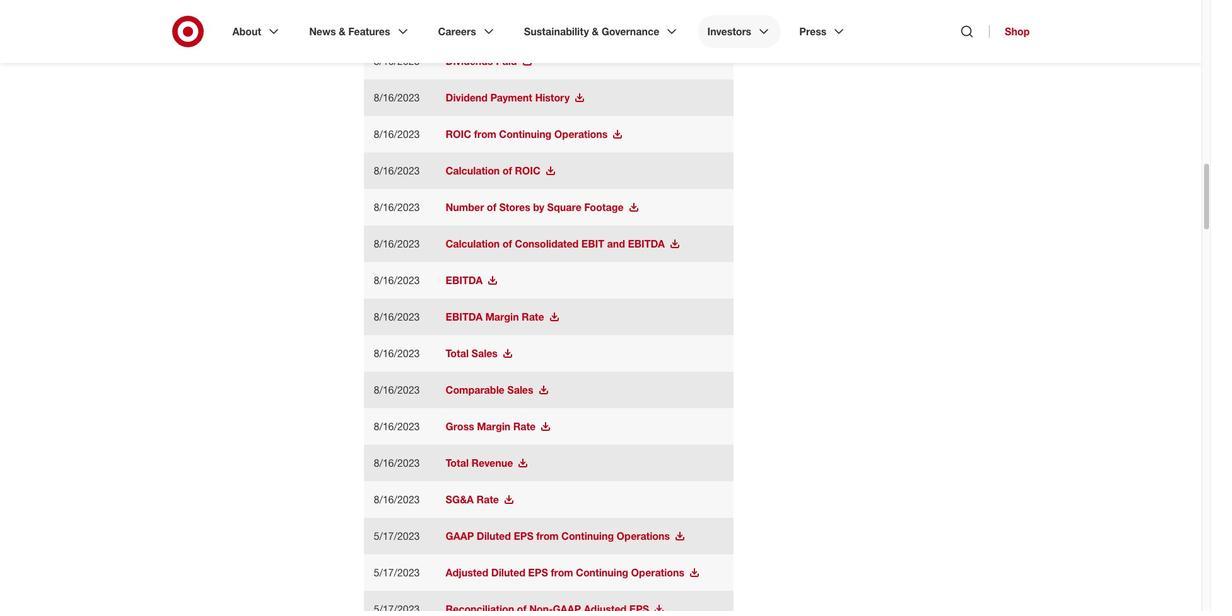 Task type: describe. For each thing, give the bounding box(es) containing it.
square
[[547, 201, 582, 214]]

press
[[799, 25, 827, 38]]

eps for adjusted
[[528, 567, 548, 580]]

dividend
[[446, 91, 488, 104]]

news & features
[[309, 25, 390, 38]]

total sales link
[[446, 348, 513, 360]]

roic from continuing operations link
[[446, 128, 623, 141]]

from for gaap
[[536, 530, 559, 543]]

8/16/2023 for comparable sales
[[374, 384, 420, 397]]

sustainability & governance link
[[515, 15, 689, 48]]

0 horizontal spatial roic
[[446, 128, 471, 141]]

by
[[533, 201, 545, 214]]

news
[[309, 25, 336, 38]]

and
[[607, 238, 625, 250]]

payment
[[491, 91, 532, 104]]

about link
[[224, 15, 290, 48]]

calculation of roic link
[[446, 165, 556, 177]]

sales for comparable sales
[[507, 384, 533, 397]]

adjusted diluted eps from continuing operations link
[[446, 567, 700, 580]]

gaap diluted eps from continuing operations
[[446, 530, 670, 543]]

dividend payment history
[[446, 91, 570, 104]]

dividend payment history link
[[446, 91, 585, 104]]

continuing for gaap
[[562, 530, 614, 543]]

sales for total sales
[[472, 348, 498, 360]]

ebitda margin rate link
[[446, 311, 559, 324]]

total sales
[[446, 348, 498, 360]]

from for adjusted
[[551, 567, 573, 580]]

0 vertical spatial operations
[[554, 128, 608, 141]]

8/16/2023 for number of stores by square footage
[[374, 201, 420, 214]]

history
[[535, 91, 570, 104]]

8/16/2023 for roic from continuing operations
[[374, 128, 420, 141]]

calculation of roic
[[446, 165, 540, 177]]

margin for ebitda margin rate
[[485, 311, 519, 324]]

dividends paid
[[446, 55, 517, 67]]

ebitda for ebitda margin rate
[[446, 311, 483, 324]]

shop link
[[989, 25, 1030, 38]]

comparable sales link
[[446, 384, 549, 397]]

operating income margin rate
[[446, 18, 594, 31]]

8/16/2023 for total sales
[[374, 348, 420, 360]]

eps for gaap
[[514, 530, 534, 543]]

press link
[[791, 15, 856, 48]]

comparable
[[446, 384, 505, 397]]

of for stores
[[487, 201, 496, 214]]

features
[[348, 25, 390, 38]]

8/16/2023 for sg&a rate
[[374, 494, 420, 507]]

8/16/2023 for dividends paid
[[374, 55, 420, 67]]

sustainability
[[524, 25, 589, 38]]

investors
[[707, 25, 751, 38]]

revenue
[[472, 457, 513, 470]]

investors link
[[699, 15, 780, 48]]

diluted for adjusted
[[491, 567, 525, 580]]

total for total sales
[[446, 348, 469, 360]]

8/16/2023 for operating income margin rate
[[374, 18, 420, 31]]

ebitda margin rate
[[446, 311, 544, 324]]

8/16/2023 for ebitda
[[374, 274, 420, 287]]

0 vertical spatial margin
[[535, 18, 568, 31]]



Task type: locate. For each thing, give the bounding box(es) containing it.
6 8/16/2023 from the top
[[374, 201, 420, 214]]

5/17/2023 for gaap
[[374, 530, 420, 543]]

0 horizontal spatial &
[[339, 25, 346, 38]]

8/16/2023 for calculation of roic
[[374, 165, 420, 177]]

2 5/17/2023 from the top
[[374, 567, 420, 580]]

careers link
[[429, 15, 505, 48]]

7 8/16/2023 from the top
[[374, 238, 420, 250]]

total up comparable at bottom
[[446, 348, 469, 360]]

1 & from the left
[[339, 25, 346, 38]]

adjusted diluted eps from continuing operations
[[446, 567, 684, 580]]

2 total from the top
[[446, 457, 469, 470]]

0 vertical spatial diluted
[[477, 530, 511, 543]]

margin up total sales link
[[485, 311, 519, 324]]

0 vertical spatial of
[[503, 165, 512, 177]]

2 vertical spatial operations
[[631, 567, 684, 580]]

0 vertical spatial continuing
[[499, 128, 552, 141]]

roic down dividend
[[446, 128, 471, 141]]

continuing down the dividend payment history link
[[499, 128, 552, 141]]

sales
[[472, 348, 498, 360], [507, 384, 533, 397]]

shop
[[1005, 25, 1030, 38]]

calculation of consolidated ebit and ebitda link
[[446, 238, 680, 250]]

1 vertical spatial operations
[[617, 530, 670, 543]]

ebit
[[582, 238, 604, 250]]

number of stores by square footage link
[[446, 201, 639, 214]]

0 vertical spatial from
[[474, 128, 496, 141]]

0 horizontal spatial sales
[[472, 348, 498, 360]]

sg&a rate link
[[446, 494, 514, 507]]

gross
[[446, 421, 474, 433]]

footage
[[584, 201, 624, 214]]

stores
[[499, 201, 530, 214]]

ebitda link
[[446, 274, 498, 287]]

total left revenue
[[446, 457, 469, 470]]

sg&a
[[446, 494, 474, 507]]

14 8/16/2023 from the top
[[374, 494, 420, 507]]

sg&a rate
[[446, 494, 499, 507]]

2 8/16/2023 from the top
[[374, 55, 420, 67]]

2 vertical spatial of
[[503, 238, 512, 250]]

8/16/2023 for calculation of consolidated ebit and ebitda
[[374, 238, 420, 250]]

margin for gross margin rate
[[477, 421, 511, 433]]

calculation up number
[[446, 165, 500, 177]]

11 8/16/2023 from the top
[[374, 384, 420, 397]]

operations for adjusted diluted eps from continuing operations
[[631, 567, 684, 580]]

0 vertical spatial calculation
[[446, 165, 500, 177]]

continuing for adjusted
[[576, 567, 628, 580]]

roic
[[446, 128, 471, 141], [515, 165, 540, 177]]

from up calculation of roic
[[474, 128, 496, 141]]

operating
[[446, 18, 494, 31]]

diluted right "gaap" at the bottom left of page
[[477, 530, 511, 543]]

1 vertical spatial eps
[[528, 567, 548, 580]]

4 8/16/2023 from the top
[[374, 128, 420, 141]]

continuing down gaap diluted eps from continuing operations link
[[576, 567, 628, 580]]

operations for gaap diluted eps from continuing operations
[[617, 530, 670, 543]]

diluted right adjusted
[[491, 567, 525, 580]]

0 vertical spatial ebitda
[[628, 238, 665, 250]]

5/17/2023 for adjusted
[[374, 567, 420, 580]]

1 horizontal spatial roic
[[515, 165, 540, 177]]

of for roic
[[503, 165, 512, 177]]

continuing
[[499, 128, 552, 141], [562, 530, 614, 543], [576, 567, 628, 580]]

8/16/2023 for gross margin rate
[[374, 421, 420, 433]]

5/17/2023
[[374, 530, 420, 543], [374, 567, 420, 580]]

consolidated
[[515, 238, 579, 250]]

2 vertical spatial ebitda
[[446, 311, 483, 324]]

9 8/16/2023 from the top
[[374, 311, 420, 324]]

1 vertical spatial calculation
[[446, 238, 500, 250]]

0 vertical spatial sales
[[472, 348, 498, 360]]

operating income margin rate link
[[446, 18, 609, 31]]

operations
[[554, 128, 608, 141], [617, 530, 670, 543], [631, 567, 684, 580]]

sales up comparable sales
[[472, 348, 498, 360]]

1 vertical spatial of
[[487, 201, 496, 214]]

dividends
[[446, 55, 493, 67]]

& right news at the top of page
[[339, 25, 346, 38]]

8 8/16/2023 from the top
[[374, 274, 420, 287]]

rate
[[571, 18, 594, 31], [522, 311, 544, 324], [513, 421, 536, 433], [477, 494, 499, 507]]

dividends paid link
[[446, 55, 532, 67]]

from up adjusted diluted eps from continuing operations
[[536, 530, 559, 543]]

calculation for calculation of consolidated ebit and ebitda
[[446, 238, 500, 250]]

& left the governance
[[592, 25, 599, 38]]

8/16/2023 for ebitda margin rate
[[374, 311, 420, 324]]

careers
[[438, 25, 476, 38]]

total
[[446, 348, 469, 360], [446, 457, 469, 470]]

0 vertical spatial total
[[446, 348, 469, 360]]

ebitda
[[628, 238, 665, 250], [446, 274, 483, 287], [446, 311, 483, 324]]

total revenue
[[446, 457, 513, 470]]

diluted
[[477, 530, 511, 543], [491, 567, 525, 580]]

gross margin rate link
[[446, 421, 551, 433]]

&
[[339, 25, 346, 38], [592, 25, 599, 38]]

of up stores
[[503, 165, 512, 177]]

number of stores by square footage
[[446, 201, 624, 214]]

1 horizontal spatial sales
[[507, 384, 533, 397]]

5 8/16/2023 from the top
[[374, 165, 420, 177]]

1 vertical spatial continuing
[[562, 530, 614, 543]]

1 vertical spatial from
[[536, 530, 559, 543]]

13 8/16/2023 from the top
[[374, 457, 420, 470]]

ebitda up "total sales"
[[446, 311, 483, 324]]

from
[[474, 128, 496, 141], [536, 530, 559, 543], [551, 567, 573, 580]]

2 vertical spatial margin
[[477, 421, 511, 433]]

sales up gross margin rate link
[[507, 384, 533, 397]]

eps up adjusted diluted eps from continuing operations
[[514, 530, 534, 543]]

margin right gross
[[477, 421, 511, 433]]

8/16/2023 for total revenue
[[374, 457, 420, 470]]

gaap diluted eps from continuing operations link
[[446, 530, 685, 543]]

income
[[496, 18, 532, 31]]

of left stores
[[487, 201, 496, 214]]

& for news
[[339, 25, 346, 38]]

calculation of consolidated ebit and ebitda
[[446, 238, 665, 250]]

1 horizontal spatial &
[[592, 25, 599, 38]]

calculation for calculation of roic
[[446, 165, 500, 177]]

1 8/16/2023 from the top
[[374, 18, 420, 31]]

roic from continuing operations
[[446, 128, 608, 141]]

& for sustainability
[[592, 25, 599, 38]]

eps down gaap diluted eps from continuing operations
[[528, 567, 548, 580]]

10 8/16/2023 from the top
[[374, 348, 420, 360]]

gaap
[[446, 530, 474, 543]]

from down gaap diluted eps from continuing operations link
[[551, 567, 573, 580]]

total revenue link
[[446, 457, 528, 470]]

1 vertical spatial diluted
[[491, 567, 525, 580]]

margin right income
[[535, 18, 568, 31]]

about
[[232, 25, 261, 38]]

calculation up ebitda link
[[446, 238, 500, 250]]

2 & from the left
[[592, 25, 599, 38]]

margin
[[535, 18, 568, 31], [485, 311, 519, 324], [477, 421, 511, 433]]

2 vertical spatial from
[[551, 567, 573, 580]]

3 8/16/2023 from the top
[[374, 91, 420, 104]]

calculation
[[446, 165, 500, 177], [446, 238, 500, 250]]

1 calculation from the top
[[446, 165, 500, 177]]

adjusted
[[446, 567, 488, 580]]

ebitda right and in the right of the page
[[628, 238, 665, 250]]

diluted for gaap
[[477, 530, 511, 543]]

1 5/17/2023 from the top
[[374, 530, 420, 543]]

ebitda for ebitda link
[[446, 274, 483, 287]]

number
[[446, 201, 484, 214]]

1 vertical spatial roic
[[515, 165, 540, 177]]

gross margin rate
[[446, 421, 536, 433]]

8/16/2023
[[374, 18, 420, 31], [374, 55, 420, 67], [374, 91, 420, 104], [374, 128, 420, 141], [374, 165, 420, 177], [374, 201, 420, 214], [374, 238, 420, 250], [374, 274, 420, 287], [374, 311, 420, 324], [374, 348, 420, 360], [374, 384, 420, 397], [374, 421, 420, 433], [374, 457, 420, 470], [374, 494, 420, 507]]

news & features link
[[300, 15, 419, 48]]

governance
[[602, 25, 660, 38]]

ebitda up ebitda margin rate
[[446, 274, 483, 287]]

eps
[[514, 530, 534, 543], [528, 567, 548, 580]]

1 vertical spatial total
[[446, 457, 469, 470]]

continuing up adjusted diluted eps from continuing operations link on the bottom of the page
[[562, 530, 614, 543]]

2 vertical spatial continuing
[[576, 567, 628, 580]]

1 vertical spatial margin
[[485, 311, 519, 324]]

1 vertical spatial 5/17/2023
[[374, 567, 420, 580]]

2 calculation from the top
[[446, 238, 500, 250]]

of for consolidated
[[503, 238, 512, 250]]

0 vertical spatial 5/17/2023
[[374, 530, 420, 543]]

total for total revenue
[[446, 457, 469, 470]]

1 vertical spatial ebitda
[[446, 274, 483, 287]]

sustainability & governance
[[524, 25, 660, 38]]

1 total from the top
[[446, 348, 469, 360]]

12 8/16/2023 from the top
[[374, 421, 420, 433]]

paid
[[496, 55, 517, 67]]

1 vertical spatial sales
[[507, 384, 533, 397]]

8/16/2023 for dividend payment history
[[374, 91, 420, 104]]

0 vertical spatial eps
[[514, 530, 534, 543]]

of
[[503, 165, 512, 177], [487, 201, 496, 214], [503, 238, 512, 250]]

0 vertical spatial roic
[[446, 128, 471, 141]]

roic down the "roic from continuing operations"
[[515, 165, 540, 177]]

of down stores
[[503, 238, 512, 250]]

comparable sales
[[446, 384, 533, 397]]



Task type: vqa. For each thing, say whether or not it's contained in the screenshot.


